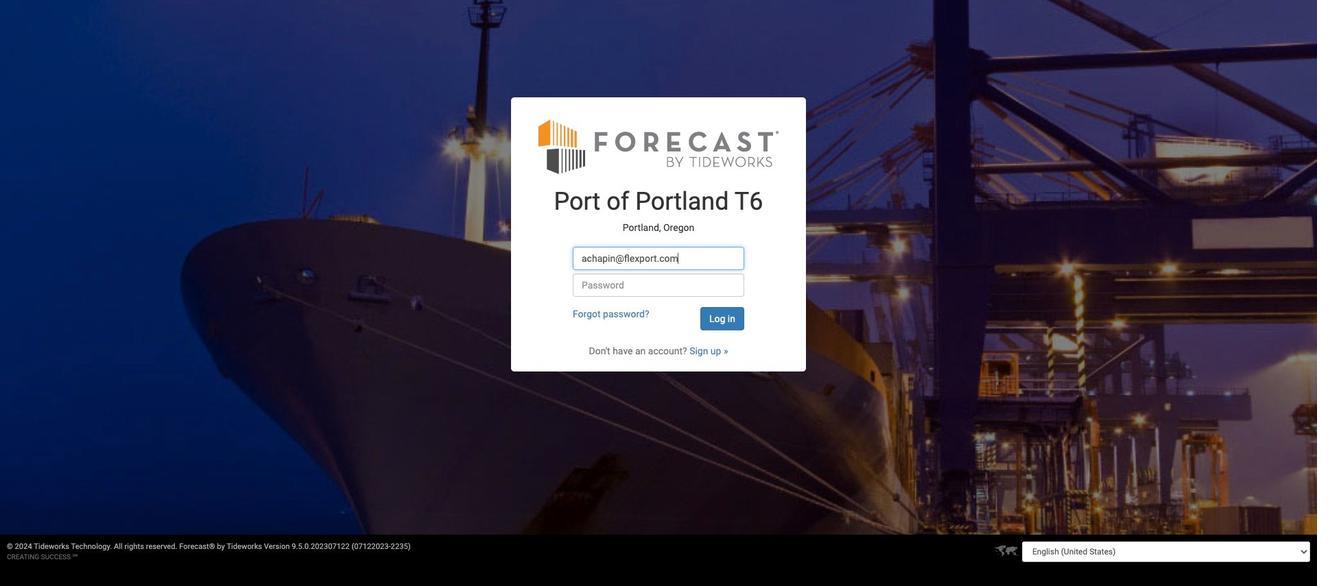 Task type: describe. For each thing, give the bounding box(es) containing it.
Password password field
[[573, 274, 745, 297]]

Email or username text field
[[573, 247, 745, 270]]



Task type: vqa. For each thing, say whether or not it's contained in the screenshot.
requirements in the bottom of the page
no



Task type: locate. For each thing, give the bounding box(es) containing it.
forecast® by tideworks image
[[539, 118, 779, 175]]



